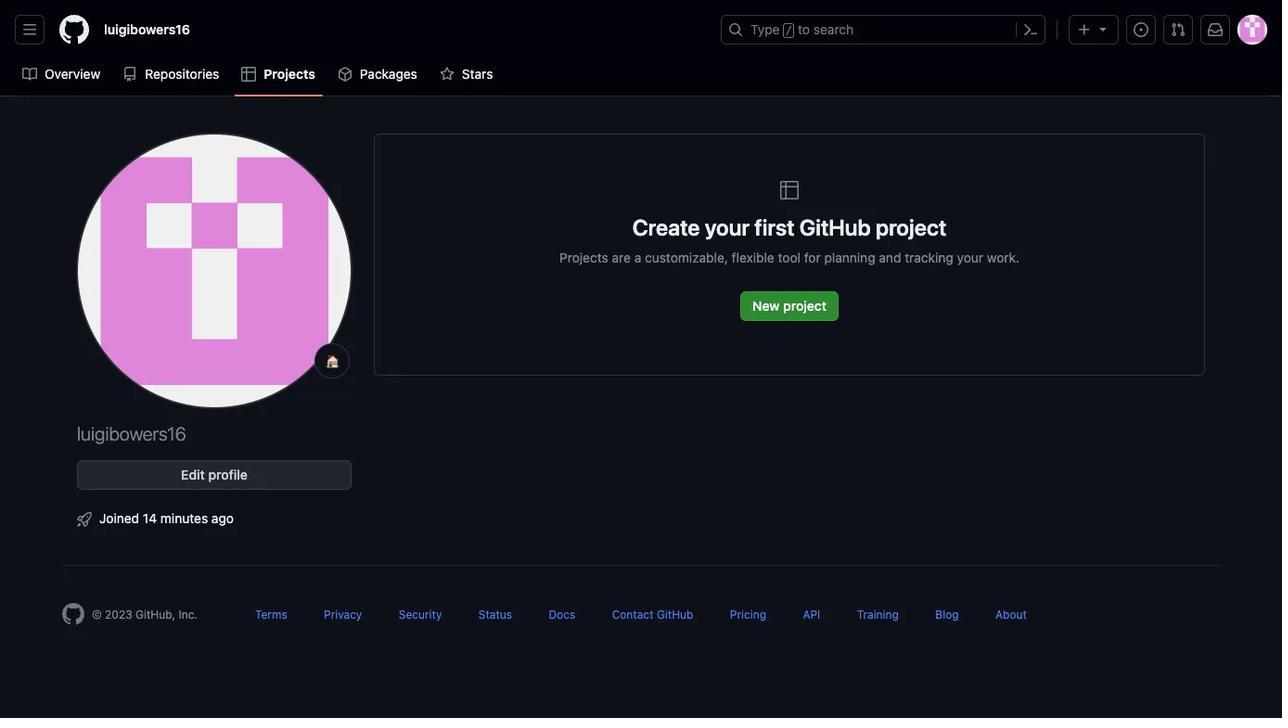 Task type: describe. For each thing, give the bounding box(es) containing it.
edit profile button
[[77, 460, 352, 490]]

project inside button
[[784, 298, 827, 314]]

ago
[[212, 511, 234, 526]]

tool
[[778, 250, 801, 265]]

work.
[[988, 250, 1020, 265]]

0 horizontal spatial your
[[705, 214, 750, 240]]

edit
[[181, 467, 205, 483]]

a
[[635, 250, 642, 265]]

repositories link
[[115, 60, 227, 88]]

github,
[[136, 608, 176, 622]]

14
[[143, 511, 157, 526]]

for
[[805, 250, 821, 265]]

1 vertical spatial your
[[958, 250, 984, 265]]

0 vertical spatial projects
[[264, 66, 316, 82]]

api link
[[803, 608, 821, 622]]

github inside footer
[[657, 608, 694, 622]]

training link
[[858, 608, 899, 622]]

project inside 'create your first github project projects are a customizable, flexible tool for planning and tracking your work.'
[[876, 214, 947, 240]]

edit profile
[[181, 467, 248, 483]]

0 vertical spatial homepage image
[[59, 15, 89, 45]]

command palette image
[[1024, 22, 1039, 37]]

©
[[92, 608, 102, 622]]

stars
[[462, 66, 493, 82]]

overview link
[[15, 60, 108, 88]]

packages link
[[330, 60, 425, 88]]

new
[[753, 298, 780, 314]]

rocket image
[[77, 512, 92, 527]]

status link
[[479, 608, 513, 622]]

new project button
[[741, 291, 839, 321]]

security
[[399, 608, 442, 622]]

table image for create your first github project
[[779, 179, 801, 201]]

luigibowers16 link
[[97, 15, 198, 45]]

package image
[[338, 67, 353, 82]]

training
[[858, 608, 899, 622]]

flexible
[[732, 250, 775, 265]]

change your avatar image
[[77, 134, 352, 408]]

footer containing © 2023 github, inc.
[[47, 565, 1236, 672]]

github inside 'create your first github project projects are a customizable, flexible tool for planning and tracking your work.'
[[800, 214, 871, 240]]

docs link
[[549, 608, 576, 622]]

profile
[[208, 467, 248, 483]]

minutes
[[161, 511, 208, 526]]

pricing link
[[730, 608, 767, 622]]

about link
[[996, 608, 1028, 622]]

contact github
[[612, 608, 694, 622]]

repositories
[[145, 66, 219, 82]]



Task type: vqa. For each thing, say whether or not it's contained in the screenshot.
star icon in the 56,885 Link
no



Task type: locate. For each thing, give the bounding box(es) containing it.
1 vertical spatial luigibowers16
[[77, 423, 186, 445]]

book image
[[22, 67, 37, 82]]

table image for projects
[[242, 67, 257, 82]]

type
[[751, 21, 780, 37]]

pricing
[[730, 608, 767, 622]]

project up the tracking
[[876, 214, 947, 240]]

docs
[[549, 608, 576, 622]]

1 vertical spatial projects
[[560, 250, 609, 265]]

are
[[612, 250, 631, 265]]

api
[[803, 608, 821, 622]]

🏠
[[325, 354, 339, 368]]

1 vertical spatial homepage image
[[62, 603, 84, 626]]

plus image
[[1078, 22, 1093, 37]]

terms
[[255, 608, 288, 622]]

joined
[[99, 511, 139, 526]]

project
[[876, 214, 947, 240], [784, 298, 827, 314]]

1 horizontal spatial github
[[800, 214, 871, 240]]

your up flexible
[[705, 214, 750, 240]]

stars link
[[432, 60, 501, 88]]

projects left package image
[[264, 66, 316, 82]]

github right contact
[[657, 608, 694, 622]]

planning
[[825, 250, 876, 265]]

status
[[479, 608, 513, 622]]

1 vertical spatial project
[[784, 298, 827, 314]]

project right new at the top right
[[784, 298, 827, 314]]

0 horizontal spatial project
[[784, 298, 827, 314]]

table image up first
[[779, 179, 801, 201]]

notifications image
[[1209, 22, 1224, 37]]

footer
[[47, 565, 1236, 672]]

overview
[[45, 66, 100, 82]]

your
[[705, 214, 750, 240], [958, 250, 984, 265]]

customizable,
[[645, 250, 729, 265]]

projects left are
[[560, 250, 609, 265]]

type / to search
[[751, 21, 854, 37]]

2023
[[105, 608, 132, 622]]

0 horizontal spatial github
[[657, 608, 694, 622]]

issue opened image
[[1134, 22, 1149, 37]]

repo image
[[123, 67, 138, 82]]

projects link
[[234, 60, 323, 88]]

table image right repositories
[[242, 67, 257, 82]]

search
[[814, 21, 854, 37]]

luigibowers16 up the edit
[[77, 423, 186, 445]]

homepage image
[[59, 15, 89, 45], [62, 603, 84, 626]]

0 horizontal spatial projects
[[264, 66, 316, 82]]

blog
[[936, 608, 960, 622]]

packages
[[360, 66, 418, 82]]

1 horizontal spatial your
[[958, 250, 984, 265]]

tracking
[[905, 250, 954, 265]]

create your first github project projects are a customizable, flexible tool for planning and tracking your work.
[[560, 214, 1020, 265]]

0 vertical spatial your
[[705, 214, 750, 240]]

homepage image left ©
[[62, 603, 84, 626]]

0 vertical spatial github
[[800, 214, 871, 240]]

luigibowers16 up repo icon
[[104, 21, 190, 37]]

contact
[[612, 608, 654, 622]]

blog link
[[936, 608, 960, 622]]

1 horizontal spatial projects
[[560, 250, 609, 265]]

🏠 button
[[323, 352, 342, 370]]

inc.
[[179, 608, 198, 622]]

1 vertical spatial table image
[[779, 179, 801, 201]]

create
[[633, 214, 700, 240]]

privacy link
[[324, 608, 362, 622]]

git pull request image
[[1172, 22, 1186, 37]]

0 vertical spatial project
[[876, 214, 947, 240]]

terms link
[[255, 608, 288, 622]]

triangle down image
[[1096, 21, 1111, 36]]

1 horizontal spatial table image
[[779, 179, 801, 201]]

/
[[786, 24, 793, 37]]

security link
[[399, 608, 442, 622]]

github
[[800, 214, 871, 240], [657, 608, 694, 622]]

© 2023 github, inc.
[[92, 608, 198, 622]]

luigibowers16 inside luigibowers16 link
[[104, 21, 190, 37]]

contact github link
[[612, 608, 694, 622]]

about
[[996, 608, 1028, 622]]

table image
[[242, 67, 257, 82], [779, 179, 801, 201]]

1 horizontal spatial project
[[876, 214, 947, 240]]

github up planning
[[800, 214, 871, 240]]

privacy
[[324, 608, 362, 622]]

projects
[[264, 66, 316, 82], [560, 250, 609, 265]]

0 vertical spatial table image
[[242, 67, 257, 82]]

homepage image up overview
[[59, 15, 89, 45]]

your left work.
[[958, 250, 984, 265]]

joined 14 minutes ago
[[99, 511, 234, 526]]

0 vertical spatial luigibowers16
[[104, 21, 190, 37]]

first
[[755, 214, 795, 240]]

and
[[879, 250, 902, 265]]

luigibowers16
[[104, 21, 190, 37], [77, 423, 186, 445]]

0 horizontal spatial table image
[[242, 67, 257, 82]]

star image
[[440, 67, 455, 82]]

table image inside projects link
[[242, 67, 257, 82]]

new project
[[753, 298, 827, 314]]

projects inside 'create your first github project projects are a customizable, flexible tool for planning and tracking your work.'
[[560, 250, 609, 265]]

to
[[798, 21, 810, 37]]

1 vertical spatial github
[[657, 608, 694, 622]]



